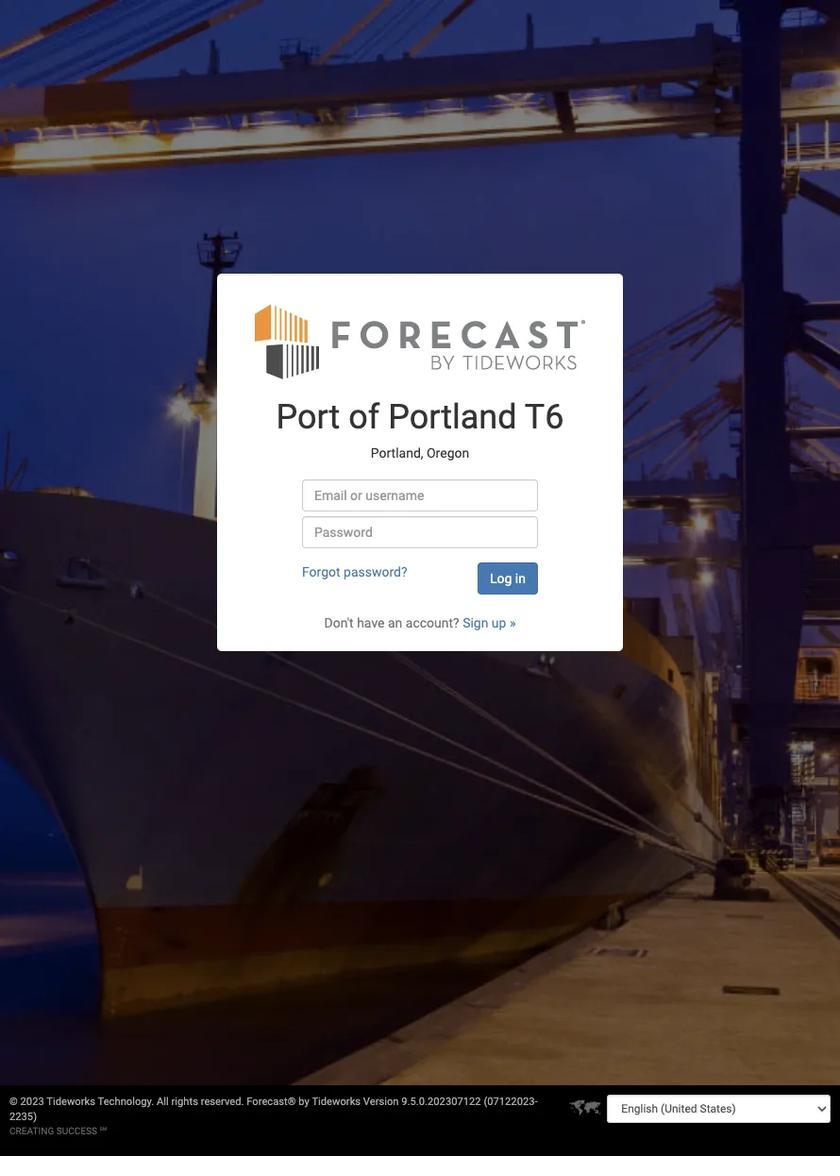Task type: vqa. For each thing, say whether or not it's contained in the screenshot.
Forecast® by Tideworks Version 9.5.0.202307122 (07122023- 2235) Creating Success ℠ at bottom
yes



Task type: describe. For each thing, give the bounding box(es) containing it.
Email or username text field
[[302, 479, 538, 512]]

tideworks for 2023
[[47, 1096, 95, 1108]]

forgot
[[302, 564, 340, 580]]

℠
[[100, 1126, 107, 1136]]

have
[[357, 615, 385, 630]]

(07122023-
[[484, 1096, 538, 1108]]

forecast® by tideworks version 9.5.0.202307122 (07122023- 2235) creating success ℠
[[9, 1096, 538, 1136]]

portland
[[388, 397, 517, 437]]

oregon
[[427, 445, 469, 460]]

2023
[[20, 1096, 44, 1108]]

of
[[349, 397, 380, 437]]

© 2023 tideworks technology. all rights reserved.
[[9, 1096, 247, 1108]]

log
[[490, 571, 512, 586]]

forecast®
[[247, 1096, 296, 1108]]

creating
[[9, 1126, 54, 1136]]

an
[[388, 615, 402, 630]]

forecast® by tideworks image
[[255, 302, 585, 380]]

forgot password? log in
[[302, 564, 526, 586]]

tideworks for by
[[312, 1096, 361, 1108]]

don't
[[324, 615, 354, 630]]

success
[[56, 1126, 97, 1136]]

sign up » link
[[463, 615, 516, 630]]

all
[[157, 1096, 169, 1108]]

don't have an account? sign up »
[[324, 615, 516, 630]]

Password password field
[[302, 516, 538, 548]]



Task type: locate. For each thing, give the bounding box(es) containing it.
tideworks
[[47, 1096, 95, 1108], [312, 1096, 361, 1108]]

2 tideworks from the left
[[312, 1096, 361, 1108]]

©
[[9, 1096, 18, 1108]]

reserved.
[[201, 1096, 244, 1108]]

in
[[515, 571, 526, 586]]

password?
[[344, 564, 407, 580]]

by
[[299, 1096, 309, 1108]]

tideworks up success
[[47, 1096, 95, 1108]]

account?
[[406, 615, 459, 630]]

»
[[510, 615, 516, 630]]

technology.
[[98, 1096, 154, 1108]]

1 tideworks from the left
[[47, 1096, 95, 1108]]

sign
[[463, 615, 488, 630]]

port
[[276, 397, 340, 437]]

tideworks right by
[[312, 1096, 361, 1108]]

log in button
[[478, 563, 538, 595]]

0 horizontal spatial tideworks
[[47, 1096, 95, 1108]]

version
[[363, 1096, 399, 1108]]

2235)
[[9, 1111, 37, 1123]]

tideworks inside forecast® by tideworks version 9.5.0.202307122 (07122023- 2235) creating success ℠
[[312, 1096, 361, 1108]]

up
[[492, 615, 506, 630]]

forgot password? link
[[302, 564, 407, 580]]

portland,
[[371, 445, 423, 460]]

rights
[[171, 1096, 198, 1108]]

1 horizontal spatial tideworks
[[312, 1096, 361, 1108]]

9.5.0.202307122
[[401, 1096, 481, 1108]]

t6
[[525, 397, 564, 437]]

port of portland t6 portland, oregon
[[276, 397, 564, 460]]



